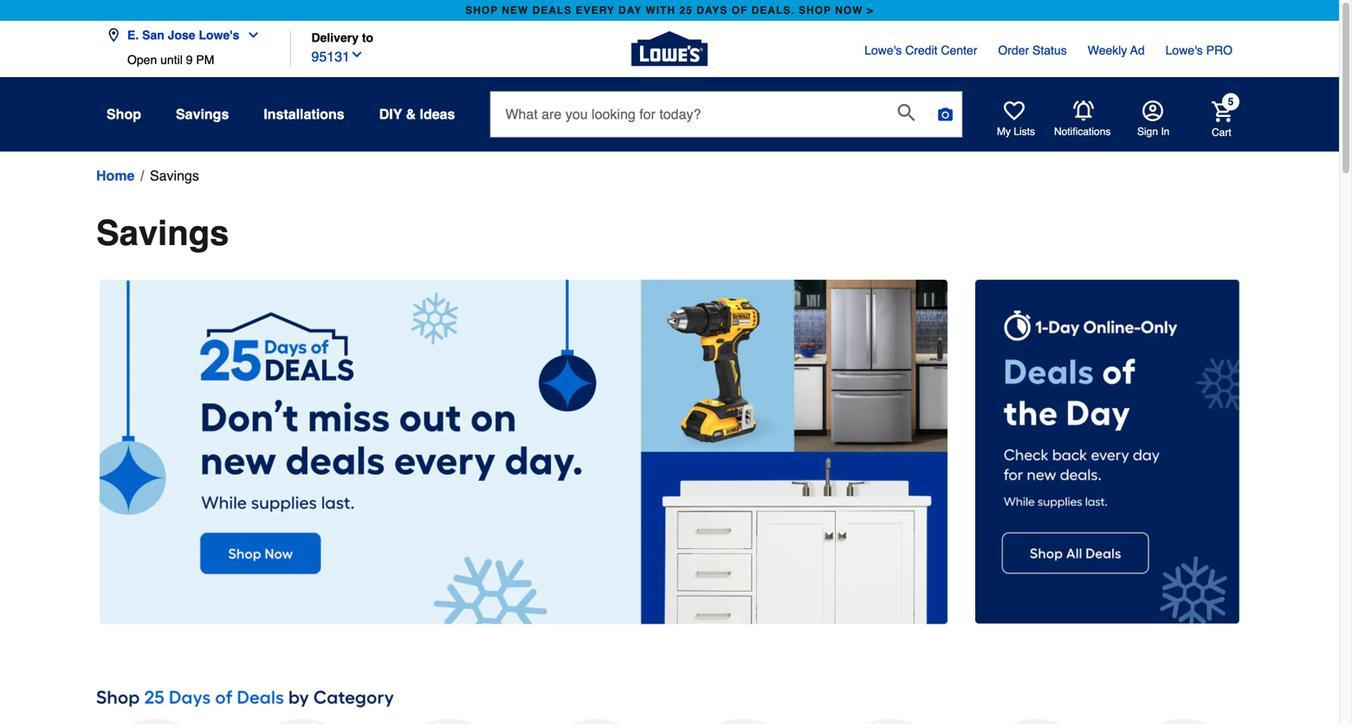 Task type: describe. For each thing, give the bounding box(es) containing it.
sign in
[[1138, 126, 1170, 138]]

camera image
[[937, 106, 954, 123]]

chevron down image inside 95131 button
[[350, 48, 364, 62]]

ad
[[1131, 43, 1145, 57]]

1 shop from the left
[[465, 4, 498, 16]]

lowe's pro
[[1166, 43, 1233, 57]]

my lists link
[[997, 101, 1035, 139]]

0 vertical spatial chevron down image
[[239, 28, 260, 42]]

95131
[[311, 49, 350, 65]]

lowe's for lowe's pro
[[1166, 43, 1203, 57]]

center
[[941, 43, 978, 57]]

lowe's inside button
[[199, 28, 239, 42]]

search image
[[898, 104, 915, 121]]

open until 9 pm
[[127, 53, 214, 67]]

installations
[[264, 106, 345, 122]]

savings for the savings link
[[150, 168, 199, 184]]

order status
[[998, 43, 1067, 57]]

day
[[619, 4, 642, 16]]

weekly
[[1088, 43, 1128, 57]]

diy & ideas
[[379, 106, 455, 122]]

savings button
[[176, 99, 229, 130]]

san
[[142, 28, 164, 42]]

a ceiling fan. image
[[684, 719, 803, 724]]

location image
[[107, 28, 120, 42]]

lowe's home improvement account image
[[1143, 101, 1164, 121]]

new
[[502, 4, 529, 16]]

25 days of deals. don't miss out on new deals every day. while supplies last. image
[[100, 280, 948, 624]]

lists
[[1014, 126, 1035, 138]]

weekly ad link
[[1088, 42, 1145, 59]]

95131 button
[[311, 45, 364, 67]]

lowe's home improvement logo image
[[632, 11, 708, 87]]

in
[[1161, 126, 1170, 138]]

lowe's home improvement notification center image
[[1074, 101, 1094, 121]]

installations button
[[264, 99, 345, 130]]

now
[[835, 4, 863, 16]]

e.
[[127, 28, 139, 42]]

deals
[[533, 4, 572, 16]]

diy & ideas button
[[379, 99, 455, 130]]

my
[[997, 126, 1011, 138]]

a fire pit table. image
[[1124, 719, 1243, 724]]

a prelit christmas tree. image
[[243, 719, 362, 724]]

&
[[406, 106, 416, 122]]

sign in button
[[1138, 101, 1170, 139]]

ideas
[[420, 106, 455, 122]]



Task type: vqa. For each thing, say whether or not it's contained in the screenshot.
Status
yes



Task type: locate. For each thing, give the bounding box(es) containing it.
lowe's left credit
[[865, 43, 902, 57]]

a leaf blower. image
[[830, 719, 950, 724]]

weekly ad
[[1088, 43, 1145, 57]]

1 horizontal spatial lowe's
[[865, 43, 902, 57]]

a gas grill. image
[[977, 719, 1096, 724]]

jose
[[168, 28, 195, 42]]

sign
[[1138, 126, 1158, 138]]

shop 25 days of deals by category. image
[[96, 683, 1243, 712]]

savings link
[[150, 165, 199, 186]]

savings down the savings link
[[96, 213, 229, 253]]

to
[[362, 31, 374, 45]]

9
[[186, 53, 193, 67]]

savings down pm
[[176, 106, 229, 122]]

5
[[1228, 96, 1234, 108]]

pm
[[196, 53, 214, 67]]

until
[[160, 53, 183, 67]]

lowe's pro link
[[1166, 42, 1233, 59]]

delivery
[[311, 31, 359, 45]]

home link
[[96, 165, 135, 186]]

a dewalt power tool set. image
[[390, 719, 509, 724]]

savings right 'home'
[[150, 168, 199, 184]]

None search field
[[490, 91, 963, 154]]

chevron down image
[[239, 28, 260, 42], [350, 48, 364, 62]]

Search Query text field
[[491, 92, 884, 137]]

lowe's left pro
[[1166, 43, 1203, 57]]

of
[[732, 4, 748, 16]]

savings for savings button
[[176, 106, 229, 122]]

1 vertical spatial chevron down image
[[350, 48, 364, 62]]

lowe's
[[199, 28, 239, 42], [865, 43, 902, 57], [1166, 43, 1203, 57]]

days
[[697, 4, 728, 16]]

shop new deals every day with 25 days of deals. shop now >
[[465, 4, 874, 16]]

shop left now
[[799, 4, 832, 16]]

shop
[[465, 4, 498, 16], [799, 4, 832, 16]]

my lists
[[997, 126, 1035, 138]]

lowe's credit center
[[865, 43, 978, 57]]

diy
[[379, 106, 402, 122]]

deals.
[[752, 4, 795, 16]]

0 vertical spatial savings
[[176, 106, 229, 122]]

savings
[[176, 106, 229, 122], [150, 168, 199, 184], [96, 213, 229, 253]]

2 horizontal spatial lowe's
[[1166, 43, 1203, 57]]

0 horizontal spatial shop
[[465, 4, 498, 16]]

lowe's up pm
[[199, 28, 239, 42]]

2 shop from the left
[[799, 4, 832, 16]]

shop left new on the top
[[465, 4, 498, 16]]

1 horizontal spatial shop
[[799, 4, 832, 16]]

chevron down image right jose
[[239, 28, 260, 42]]

0 horizontal spatial lowe's
[[199, 28, 239, 42]]

1 vertical spatial savings
[[150, 168, 199, 184]]

pro
[[1207, 43, 1233, 57]]

lowe's for lowe's credit center
[[865, 43, 902, 57]]

chevron down image down to
[[350, 48, 364, 62]]

credit
[[906, 43, 938, 57]]

order status link
[[998, 42, 1067, 59]]

lowe's home improvement cart image
[[1212, 101, 1233, 122]]

25
[[680, 4, 693, 16]]

2 vertical spatial savings
[[96, 213, 229, 253]]

lowe's home improvement lists image
[[1004, 101, 1025, 121]]

status
[[1033, 43, 1067, 57]]

1 horizontal spatial chevron down image
[[350, 48, 364, 62]]

shop
[[107, 106, 141, 122]]

a stainless steel french door refrigerator. image
[[96, 719, 215, 724]]

>
[[867, 4, 874, 16]]

cart
[[1212, 126, 1232, 138]]

shop new deals every day with 25 days of deals. shop now > link
[[462, 0, 878, 21]]

home
[[96, 168, 135, 184]]

e. san jose lowe's
[[127, 28, 239, 42]]

with
[[646, 4, 676, 16]]

lowe's credit center link
[[865, 42, 978, 59]]

every
[[576, 4, 615, 16]]

0 horizontal spatial chevron down image
[[239, 28, 260, 42]]

open
[[127, 53, 157, 67]]

a stainless steel bathroom faucet. image
[[537, 719, 656, 724]]

shop button
[[107, 99, 141, 130]]

1-day online-only deals of the day. check every day for new deals. while supplies last. image
[[976, 280, 1240, 624]]

e. san jose lowe's button
[[107, 18, 267, 53]]

notifications
[[1054, 126, 1111, 138]]

delivery to
[[311, 31, 374, 45]]

order
[[998, 43, 1029, 57]]



